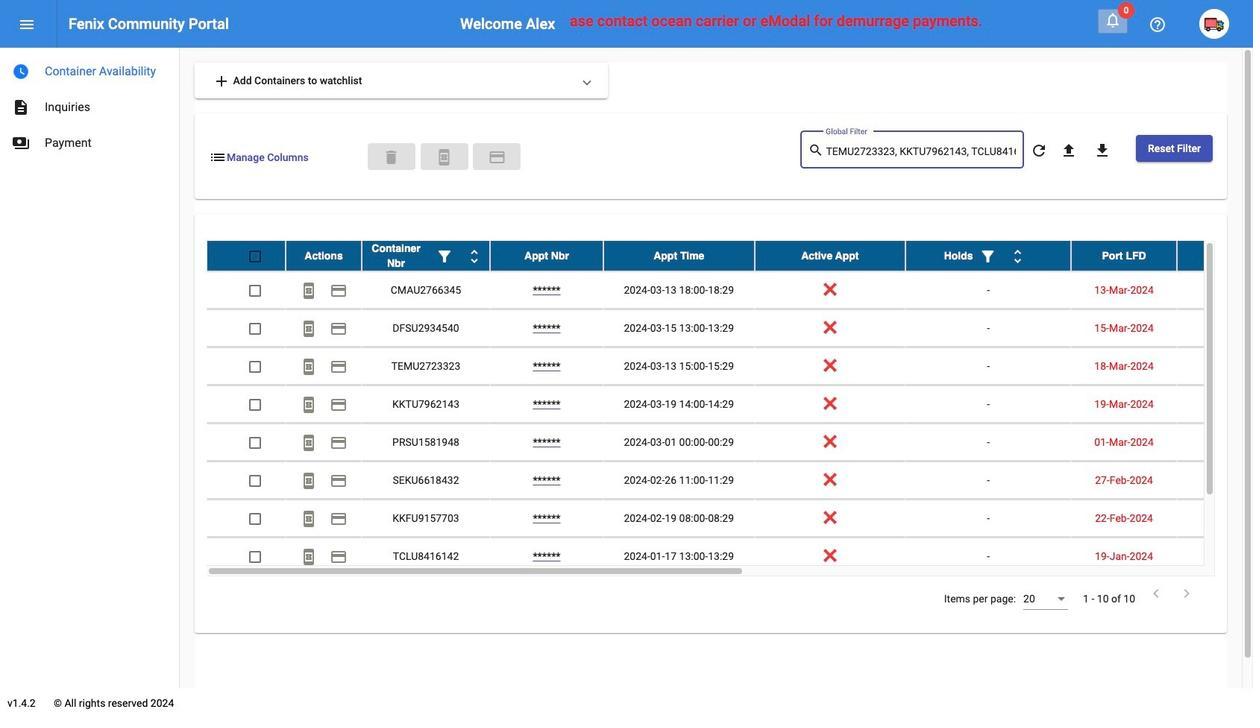 Task type: locate. For each thing, give the bounding box(es) containing it.
4 row from the top
[[207, 348, 1254, 386]]

2 column header from the left
[[362, 241, 490, 271]]

3 row from the top
[[207, 310, 1254, 348]]

row
[[207, 241, 1254, 272], [207, 272, 1254, 310], [207, 310, 1254, 348], [207, 348, 1254, 386], [207, 386, 1254, 424], [207, 424, 1254, 462], [207, 462, 1254, 500], [207, 500, 1254, 538], [207, 538, 1254, 576]]

cell
[[1178, 272, 1254, 309], [1178, 310, 1254, 347], [1178, 348, 1254, 385], [1178, 386, 1254, 423], [1178, 424, 1254, 461], [1178, 462, 1254, 499], [1178, 500, 1254, 537], [1178, 538, 1254, 575]]

no color image
[[1104, 11, 1122, 29], [18, 16, 36, 34], [12, 63, 30, 81], [809, 141, 826, 159], [1060, 142, 1078, 160], [1094, 142, 1112, 160], [209, 148, 227, 166], [488, 148, 506, 166], [300, 282, 318, 300], [330, 282, 348, 300], [300, 320, 318, 338], [300, 358, 318, 376], [330, 358, 348, 376], [300, 397, 318, 414], [330, 397, 348, 414], [330, 435, 348, 452], [300, 473, 318, 491], [300, 511, 318, 529]]

9 row from the top
[[207, 538, 1254, 576]]

5 cell from the top
[[1178, 424, 1254, 461]]

2 row from the top
[[207, 272, 1254, 310]]

3 column header from the left
[[490, 241, 604, 271]]

no color image
[[1149, 16, 1167, 34], [213, 73, 231, 91], [12, 99, 30, 116], [12, 134, 30, 152], [1031, 142, 1048, 160], [435, 148, 453, 166], [436, 248, 454, 266], [466, 248, 484, 266], [979, 248, 997, 266], [1009, 248, 1027, 266], [330, 320, 348, 338], [300, 435, 318, 452], [330, 473, 348, 491], [330, 511, 348, 529], [300, 549, 318, 567], [330, 549, 348, 567], [1148, 585, 1166, 603], [1178, 585, 1196, 603]]

4 cell from the top
[[1178, 386, 1254, 423]]

8 cell from the top
[[1178, 538, 1254, 575]]

1 row from the top
[[207, 241, 1254, 272]]

6 column header from the left
[[906, 241, 1072, 271]]

column header
[[286, 241, 362, 271], [362, 241, 490, 271], [490, 241, 604, 271], [604, 241, 755, 271], [755, 241, 906, 271], [906, 241, 1072, 271], [1072, 241, 1178, 271], [1178, 241, 1254, 271]]

grid
[[207, 241, 1254, 577]]

navigation
[[0, 48, 179, 161]]

7 column header from the left
[[1072, 241, 1178, 271]]

7 row from the top
[[207, 462, 1254, 500]]



Task type: vqa. For each thing, say whether or not it's contained in the screenshot.
3rd row from the top
yes



Task type: describe. For each thing, give the bounding box(es) containing it.
7 cell from the top
[[1178, 500, 1254, 537]]

3 cell from the top
[[1178, 348, 1254, 385]]

2 cell from the top
[[1178, 310, 1254, 347]]

delete image
[[383, 148, 400, 166]]

1 cell from the top
[[1178, 272, 1254, 309]]

4 column header from the left
[[604, 241, 755, 271]]

Global Watchlist Filter field
[[826, 146, 1017, 158]]

6 cell from the top
[[1178, 462, 1254, 499]]

6 row from the top
[[207, 424, 1254, 462]]

5 row from the top
[[207, 386, 1254, 424]]

1 column header from the left
[[286, 241, 362, 271]]

5 column header from the left
[[755, 241, 906, 271]]

8 column header from the left
[[1178, 241, 1254, 271]]

8 row from the top
[[207, 500, 1254, 538]]



